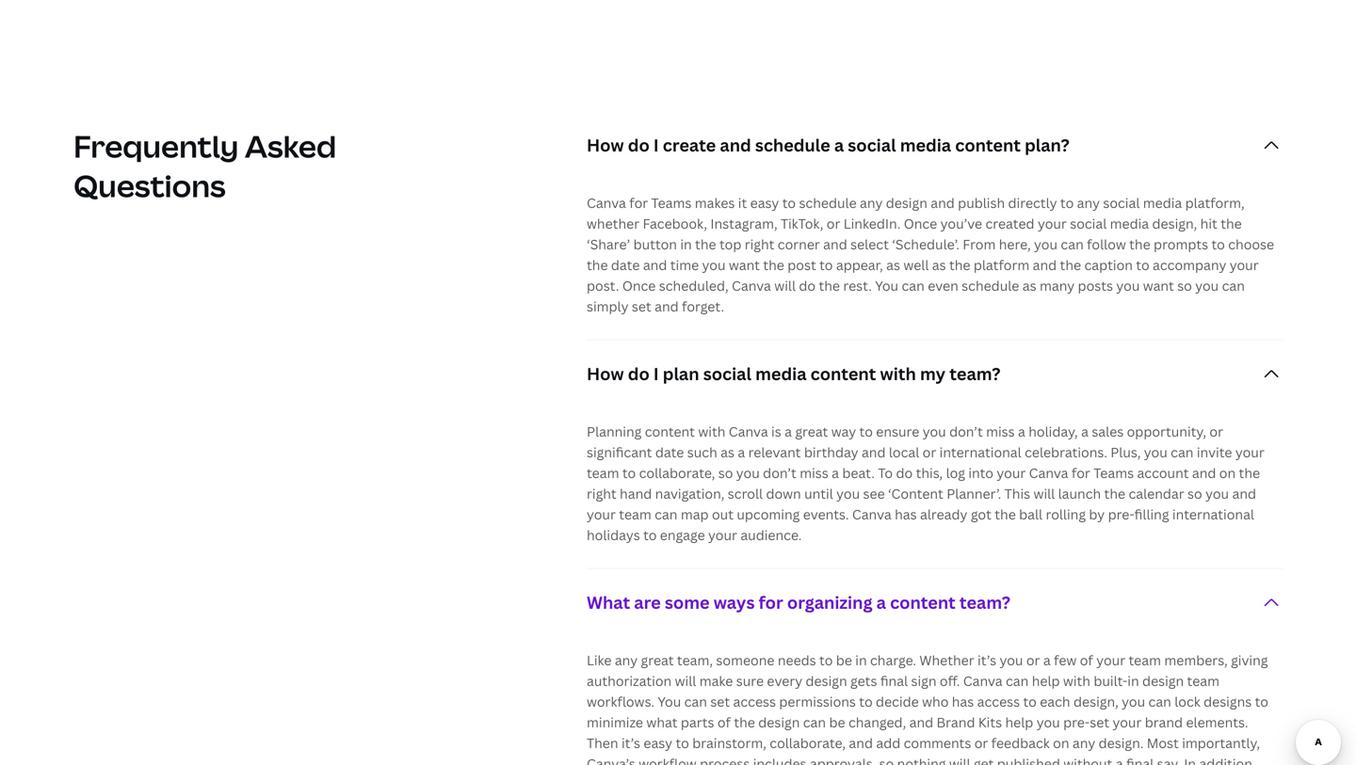 Task type: vqa. For each thing, say whether or not it's contained in the screenshot.
directly
yes



Task type: locate. For each thing, give the bounding box(es) containing it.
1 horizontal spatial access
[[977, 693, 1020, 711]]

1 horizontal spatial great
[[795, 423, 828, 441]]

be
[[836, 652, 852, 670], [829, 714, 845, 732]]

as left 'many'
[[1023, 277, 1037, 295]]

easy up workflow
[[644, 735, 673, 753]]

don't up the log
[[950, 423, 983, 441]]

what
[[587, 591, 630, 615]]

or up this, at the right bottom of the page
[[923, 444, 937, 461]]

canva inside like any great team, someone needs to be in charge. whether it's you or a few of your team members, giving authorization will make sure every design gets final sign off. canva can help with built-in design team workflows. you can set access permissions to decide who has access to each design, you can lock designs to minimize what parts of the design can be changed, and brand kits help you pre-set your brand elements. then it's easy to brainstorm, collaborate, and add comments or feedback on any design. most importantly, canva's workflow process includes approvals, so nothing will get published without a final say. in addi
[[963, 672, 1003, 690]]

how up whether
[[587, 134, 624, 157]]

can down the opportunity,
[[1171, 444, 1194, 461]]

you right rest.
[[875, 277, 899, 295]]

do down post at the right of the page
[[799, 277, 816, 295]]

1 how from the top
[[587, 134, 624, 157]]

design, inside canva for teams makes it easy to schedule any design and publish directly to any social media platform, whether facebook, instagram, tiktok, or linkedin. once you've created your social media design, hit the 'share' button in the top right corner and select 'schedule'. from here, you can follow the prompts to choose the date and time you want the post to appear, as well as the platform and the caption to accompany your post. once scheduled, canva will do the rest. you can even schedule as many posts you want so you can simply set and forget.
[[1153, 215, 1198, 233]]

prompts
[[1154, 235, 1209, 253]]

teams up facebook,
[[651, 194, 692, 212]]

be up gets
[[836, 652, 852, 670]]

once up 'schedule'.
[[904, 215, 938, 233]]

great up authorization
[[641, 652, 674, 670]]

and
[[720, 134, 751, 157], [931, 194, 955, 212], [823, 235, 848, 253], [643, 256, 667, 274], [1033, 256, 1057, 274], [655, 298, 679, 315], [862, 444, 886, 461], [1192, 464, 1217, 482], [1233, 485, 1257, 503], [910, 714, 934, 732], [849, 735, 873, 753]]

do inside how do i create and schedule a social media content plan? dropdown button
[[628, 134, 650, 157]]

0 vertical spatial set
[[632, 298, 652, 315]]

has down 'content
[[895, 506, 917, 524]]

has
[[895, 506, 917, 524], [952, 693, 974, 711]]

1 vertical spatial great
[[641, 652, 674, 670]]

1 vertical spatial date
[[655, 444, 684, 461]]

0 vertical spatial design,
[[1153, 215, 1198, 233]]

final
[[881, 672, 908, 690], [1127, 755, 1154, 766]]

add
[[876, 735, 901, 753]]

1 vertical spatial i
[[654, 363, 659, 386]]

as left 'well'
[[887, 256, 900, 274]]

pre- inside like any great team, someone needs to be in charge. whether it's you or a few of your team members, giving authorization will make sure every design gets final sign off. canva can help with built-in design team workflows. you can set access permissions to decide who has access to each design, you can lock designs to minimize what parts of the design can be changed, and brand kits help you pre-set your brand elements. then it's easy to brainstorm, collaborate, and add comments or feedback on any design. most importantly, canva's workflow process includes approvals, so nothing will get published without a final say. in addi
[[1064, 714, 1090, 732]]

0 horizontal spatial design,
[[1074, 693, 1119, 711]]

you down the caption
[[1117, 277, 1140, 295]]

lock
[[1175, 693, 1201, 711]]

final down design.
[[1127, 755, 1154, 766]]

your up built- at bottom
[[1097, 652, 1126, 670]]

how for how do i plan social media content with my team?
[[587, 363, 624, 386]]

kits
[[979, 714, 1002, 732]]

1 vertical spatial you
[[658, 693, 681, 711]]

you inside canva for teams makes it easy to schedule any design and publish directly to any social media platform, whether facebook, instagram, tiktok, or linkedin. once you've created your social media design, hit the 'share' button in the top right corner and select 'schedule'. from here, you can follow the prompts to choose the date and time you want the post to appear, as well as the platform and the caption to accompany your post. once scheduled, canva will do the rest. you can even schedule as many posts you want so you can simply set and forget.
[[875, 277, 899, 295]]

select
[[851, 235, 889, 253]]

you inside like any great team, someone needs to be in charge. whether it's you or a few of your team members, giving authorization will make sure every design gets final sign off. canva can help with built-in design team workflows. you can set access permissions to decide who has access to each design, you can lock designs to minimize what parts of the design can be changed, and brand kits help you pre-set your brand elements. then it's easy to brainstorm, collaborate, and add comments or feedback on any design. most importantly, canva's workflow process includes approvals, so nothing will get published without a final say. in addi
[[658, 693, 681, 711]]

miss up the until
[[800, 464, 829, 482]]

0 horizontal spatial you
[[658, 693, 681, 711]]

0 vertical spatial i
[[654, 134, 659, 157]]

0 vertical spatial with
[[880, 363, 916, 386]]

0 vertical spatial miss
[[986, 423, 1015, 441]]

a down birthday
[[832, 464, 839, 482]]

any up authorization
[[615, 652, 638, 670]]

0 vertical spatial easy
[[750, 194, 779, 212]]

audience.
[[741, 526, 802, 544]]

2 i from the top
[[654, 363, 659, 386]]

2 horizontal spatial for
[[1072, 464, 1091, 482]]

1 i from the top
[[654, 134, 659, 157]]

0 horizontal spatial with
[[698, 423, 726, 441]]

0 horizontal spatial collaborate,
[[639, 464, 715, 482]]

0 vertical spatial has
[[895, 506, 917, 524]]

want
[[729, 256, 760, 274], [1143, 277, 1174, 295]]

well
[[904, 256, 929, 274]]

1 horizontal spatial date
[[655, 444, 684, 461]]

0 vertical spatial collaborate,
[[639, 464, 715, 482]]

1 vertical spatial easy
[[644, 735, 673, 753]]

parts
[[681, 714, 714, 732]]

to
[[783, 194, 796, 212], [1061, 194, 1074, 212], [1212, 235, 1225, 253], [820, 256, 833, 274], [1136, 256, 1150, 274], [860, 423, 873, 441], [623, 464, 636, 482], [643, 526, 657, 544], [820, 652, 833, 670], [859, 693, 873, 711], [1023, 693, 1037, 711], [1255, 693, 1269, 711], [676, 735, 689, 753]]

team? right my
[[950, 363, 1001, 386]]

as right the such
[[721, 444, 735, 461]]

it's right 'whether'
[[978, 652, 997, 670]]

0 horizontal spatial set
[[632, 298, 652, 315]]

frequently asked questions
[[73, 126, 337, 206]]

holiday,
[[1029, 423, 1078, 441]]

you down top
[[702, 256, 726, 274]]

1 vertical spatial miss
[[800, 464, 829, 482]]

design, down built- at bottom
[[1074, 693, 1119, 711]]

your
[[1038, 215, 1067, 233], [1230, 256, 1259, 274], [1236, 444, 1265, 461], [997, 464, 1026, 482], [587, 506, 616, 524], [708, 526, 738, 544], [1097, 652, 1126, 670], [1113, 714, 1142, 732]]

on up without
[[1053, 735, 1070, 753]]

1 horizontal spatial on
[[1220, 464, 1236, 482]]

0 horizontal spatial don't
[[763, 464, 797, 482]]

1 vertical spatial on
[[1053, 735, 1070, 753]]

designs
[[1204, 693, 1252, 711]]

don't
[[950, 423, 983, 441], [763, 464, 797, 482]]

don't up down in the bottom right of the page
[[763, 464, 797, 482]]

out
[[712, 506, 734, 524]]

1 vertical spatial international
[[1173, 506, 1255, 524]]

of up brainstorm,
[[718, 714, 731, 732]]

is
[[772, 423, 782, 441]]

will down team,
[[675, 672, 696, 690]]

in
[[1184, 755, 1196, 766]]

2 vertical spatial in
[[1128, 672, 1140, 690]]

1 vertical spatial final
[[1127, 755, 1154, 766]]

content up 'whether'
[[890, 591, 956, 615]]

1 vertical spatial for
[[1072, 464, 1091, 482]]

appear,
[[836, 256, 883, 274]]

you up account
[[1144, 444, 1168, 461]]

as
[[887, 256, 900, 274], [932, 256, 946, 274], [1023, 277, 1037, 295], [721, 444, 735, 461]]

do left create
[[628, 134, 650, 157]]

someone
[[716, 652, 775, 670]]

the up by
[[1105, 485, 1126, 503]]

0 vertical spatial help
[[1032, 672, 1060, 690]]

0 horizontal spatial miss
[[800, 464, 829, 482]]

1 vertical spatial once
[[622, 277, 656, 295]]

navigation,
[[655, 485, 725, 503]]

be down permissions
[[829, 714, 845, 732]]

international down calendar on the bottom right of page
[[1173, 506, 1255, 524]]

like
[[587, 652, 612, 670]]

0 horizontal spatial teams
[[651, 194, 692, 212]]

0 horizontal spatial on
[[1053, 735, 1070, 753]]

1 horizontal spatial miss
[[986, 423, 1015, 441]]

right down instagram,
[[745, 235, 775, 253]]

set up design.
[[1090, 714, 1110, 732]]

1 vertical spatial pre-
[[1064, 714, 1090, 732]]

in up design.
[[1128, 672, 1140, 690]]

birthday
[[804, 444, 859, 461]]

directly
[[1008, 194, 1057, 212]]

organizing
[[787, 591, 873, 615]]

for up whether
[[630, 194, 648, 212]]

on inside like any great team, someone needs to be in charge. whether it's you or a few of your team members, giving authorization will make sure every design gets final sign off. canva can help with built-in design team workflows. you can set access permissions to decide who has access to each design, you can lock designs to minimize what parts of the design can be changed, and brand kits help you pre-set your brand elements. then it's easy to brainstorm, collaborate, and add comments or feedback on any design. most importantly, canva's workflow process includes approvals, so nothing will get published without a final say. in addi
[[1053, 735, 1070, 753]]

design, up prompts
[[1153, 215, 1198, 233]]

1 horizontal spatial for
[[759, 591, 784, 615]]

your up this
[[997, 464, 1026, 482]]

or right tiktok,
[[827, 215, 841, 233]]

on inside 'planning content with canva is a great way to ensure you don't miss a holiday, a sales opportunity, or significant date such as a relevant birthday and local or international celebrations. plus, you can invite your team to collaborate, so you don't miss a beat. to do this, log into your canva for teams account and on the right hand navigation, scroll down until you see 'content planner'. this will launch the calendar so you and your team can map out upcoming events. canva has already got the ball rolling by pre-filling international holidays to engage your audience.'
[[1220, 464, 1236, 482]]

date down 'share'
[[611, 256, 640, 274]]

0 horizontal spatial final
[[881, 672, 908, 690]]

platform
[[974, 256, 1030, 274]]

workflows.
[[587, 693, 655, 711]]

help up 'each'
[[1032, 672, 1060, 690]]

team? inside what are some ways for organizing a content team? dropdown button
[[960, 591, 1011, 615]]

1 vertical spatial with
[[698, 423, 726, 441]]

help
[[1032, 672, 1060, 690], [1006, 714, 1034, 732]]

the right follow in the right of the page
[[1130, 235, 1151, 253]]

0 horizontal spatial easy
[[644, 735, 673, 753]]

created
[[986, 215, 1035, 233]]

design up includes
[[759, 714, 800, 732]]

can left follow in the right of the page
[[1061, 235, 1084, 253]]

teams down "plus,"
[[1094, 464, 1134, 482]]

1 vertical spatial schedule
[[799, 194, 857, 212]]

any
[[860, 194, 883, 212], [1077, 194, 1100, 212], [615, 652, 638, 670], [1073, 735, 1096, 753]]

to up tiktok,
[[783, 194, 796, 212]]

i left plan
[[654, 363, 659, 386]]

instagram,
[[711, 215, 778, 233]]

0 horizontal spatial pre-
[[1064, 714, 1090, 732]]

what are some ways for organizing a content team?
[[587, 591, 1011, 615]]

0 horizontal spatial it's
[[622, 735, 641, 753]]

in
[[680, 235, 692, 253], [856, 652, 867, 670], [1128, 672, 1140, 690]]

1 vertical spatial has
[[952, 693, 974, 711]]

miss
[[986, 423, 1015, 441], [800, 464, 829, 482]]

the down this
[[995, 506, 1016, 524]]

'content
[[888, 485, 944, 503]]

in up gets
[[856, 652, 867, 670]]

of right few on the bottom right of the page
[[1080, 652, 1094, 670]]

pre- inside 'planning content with canva is a great way to ensure you don't miss a holiday, a sales opportunity, or significant date such as a relevant birthday and local or international celebrations. plus, you can invite your team to collaborate, so you don't miss a beat. to do this, log into your canva for teams account and on the right hand navigation, scroll down until you see 'content planner'. this will launch the calendar so you and your team can map out upcoming events. canva has already got the ball rolling by pre-filling international holidays to engage your audience.'
[[1108, 506, 1135, 524]]

can down 'well'
[[902, 277, 925, 295]]

without
[[1064, 755, 1113, 766]]

set down make
[[711, 693, 730, 711]]

once
[[904, 215, 938, 233], [622, 277, 656, 295]]

planning
[[587, 423, 642, 441]]

want down accompany
[[1143, 277, 1174, 295]]

1 horizontal spatial with
[[880, 363, 916, 386]]

with down few on the bottom right of the page
[[1063, 672, 1091, 690]]

so inside canva for teams makes it easy to schedule any design and publish directly to any social media platform, whether facebook, instagram, tiktok, or linkedin. once you've created your social media design, hit the 'share' button in the top right corner and select 'schedule'. from here, you can follow the prompts to choose the date and time you want the post to appear, as well as the platform and the caption to accompany your post. once scheduled, canva will do the rest. you can even schedule as many posts you want so you can simply set and forget.
[[1178, 277, 1192, 295]]

each
[[1040, 693, 1071, 711]]

2 horizontal spatial with
[[1063, 672, 1091, 690]]

0 horizontal spatial great
[[641, 652, 674, 670]]

0 vertical spatial schedule
[[755, 134, 831, 157]]

1 horizontal spatial design,
[[1153, 215, 1198, 233]]

1 horizontal spatial collaborate,
[[770, 735, 846, 753]]

media
[[900, 134, 952, 157], [1143, 194, 1182, 212], [1110, 215, 1149, 233], [756, 363, 807, 386]]

access up kits
[[977, 693, 1020, 711]]

0 vertical spatial for
[[630, 194, 648, 212]]

on down invite
[[1220, 464, 1236, 482]]

it's up the canva's
[[622, 735, 641, 753]]

2 vertical spatial set
[[1090, 714, 1110, 732]]

2 access from the left
[[977, 693, 1020, 711]]

0 vertical spatial how
[[587, 134, 624, 157]]

canva
[[587, 194, 626, 212], [732, 277, 771, 295], [729, 423, 768, 441], [1029, 464, 1069, 482], [852, 506, 892, 524], [963, 672, 1003, 690]]

holidays
[[587, 526, 640, 544]]

want down top
[[729, 256, 760, 274]]

how for how do i create and schedule a social media content plan?
[[587, 134, 624, 157]]

1 vertical spatial of
[[718, 714, 731, 732]]

1 vertical spatial in
[[856, 652, 867, 670]]

members,
[[1165, 652, 1228, 670]]

design,
[[1153, 215, 1198, 233], [1074, 693, 1119, 711]]

0 vertical spatial you
[[875, 277, 899, 295]]

or left few on the bottom right of the page
[[1027, 652, 1040, 670]]

team? up 'whether'
[[960, 591, 1011, 615]]

1 vertical spatial collaborate,
[[770, 735, 846, 753]]

0 horizontal spatial in
[[680, 235, 692, 253]]

accompany
[[1153, 256, 1227, 274]]

you down accompany
[[1196, 277, 1219, 295]]

what are some ways for organizing a content team? button
[[587, 569, 1283, 637]]

0 horizontal spatial has
[[895, 506, 917, 524]]

2 vertical spatial with
[[1063, 672, 1091, 690]]

0 horizontal spatial for
[[630, 194, 648, 212]]

0 vertical spatial want
[[729, 256, 760, 274]]

1 vertical spatial design,
[[1074, 693, 1119, 711]]

with
[[880, 363, 916, 386], [698, 423, 726, 441], [1063, 672, 1091, 690]]

0 horizontal spatial right
[[587, 485, 617, 503]]

with left my
[[880, 363, 916, 386]]

1 horizontal spatial right
[[745, 235, 775, 253]]

content up the such
[[645, 423, 695, 441]]

or inside canva for teams makes it easy to schedule any design and publish directly to any social media platform, whether facebook, instagram, tiktok, or linkedin. once you've created your social media design, hit the 'share' button in the top right corner and select 'schedule'. from here, you can follow the prompts to choose the date and time you want the post to appear, as well as the platform and the caption to accompany your post. once scheduled, canva will do the rest. you can even schedule as many posts you want so you can simply set and forget.
[[827, 215, 841, 233]]

0 vertical spatial team?
[[950, 363, 1001, 386]]

what
[[647, 714, 678, 732]]

miss up into
[[986, 423, 1015, 441]]

you
[[1034, 235, 1058, 253], [702, 256, 726, 274], [1117, 277, 1140, 295], [1196, 277, 1219, 295], [923, 423, 946, 441], [1144, 444, 1168, 461], [736, 464, 760, 482], [837, 485, 860, 503], [1206, 485, 1229, 503], [1000, 652, 1023, 670], [1122, 693, 1146, 711], [1037, 714, 1060, 732]]

1 vertical spatial teams
[[1094, 464, 1134, 482]]

or up invite
[[1210, 423, 1224, 441]]

1 access from the left
[[733, 693, 776, 711]]

1 vertical spatial team?
[[960, 591, 1011, 615]]

collaborate, inside 'planning content with canva is a great way to ensure you don't miss a holiday, a sales opportunity, or significant date such as a relevant birthday and local or international celebrations. plus, you can invite your team to collaborate, so you don't miss a beat. to do this, log into your canva for teams account and on the right hand navigation, scroll down until you see 'content planner'. this will launch the calendar so you and your team can map out upcoming events. canva has already got the ball rolling by pre-filling international holidays to engage your audience.'
[[639, 464, 715, 482]]

1 vertical spatial right
[[587, 485, 617, 503]]

0 horizontal spatial once
[[622, 277, 656, 295]]

such
[[687, 444, 718, 461]]

do inside 'planning content with canva is a great way to ensure you don't miss a holiday, a sales opportunity, or significant date such as a relevant birthday and local or international celebrations. plus, you can invite your team to collaborate, so you don't miss a beat. to do this, log into your canva for teams account and on the right hand navigation, scroll down until you see 'content planner'. this will launch the calendar so you and your team can map out upcoming events. canva has already got the ball rolling by pre-filling international holidays to engage your audience.'
[[896, 464, 913, 482]]

2 how from the top
[[587, 363, 624, 386]]

0 vertical spatial once
[[904, 215, 938, 233]]

1 horizontal spatial international
[[1173, 506, 1255, 524]]

a up the linkedin.
[[834, 134, 844, 157]]

2 vertical spatial for
[[759, 591, 784, 615]]

0 vertical spatial right
[[745, 235, 775, 253]]

whether
[[587, 215, 640, 233]]

0 vertical spatial teams
[[651, 194, 692, 212]]

'schedule'.
[[892, 235, 960, 253]]

collaborate, up includes
[[770, 735, 846, 753]]

here,
[[999, 235, 1031, 253]]

0 vertical spatial on
[[1220, 464, 1236, 482]]

0 horizontal spatial date
[[611, 256, 640, 274]]

for inside 'planning content with canva is a great way to ensure you don't miss a holiday, a sales opportunity, or significant date such as a relevant birthday and local or international celebrations. plus, you can invite your team to collaborate, so you don't miss a beat. to do this, log into your canva for teams account and on the right hand navigation, scroll down until you see 'content planner'. this will launch the calendar so you and your team can map out upcoming events. canva has already got the ball rolling by pre-filling international holidays to engage your audience.'
[[1072, 464, 1091, 482]]

1 vertical spatial be
[[829, 714, 845, 732]]

sign
[[911, 672, 937, 690]]

will up ball
[[1034, 485, 1055, 503]]

for right ways
[[759, 591, 784, 615]]

schedule
[[755, 134, 831, 157], [799, 194, 857, 212], [962, 277, 1020, 295]]

1 horizontal spatial it's
[[978, 652, 997, 670]]

tiktok,
[[781, 215, 824, 233]]

platform,
[[1186, 194, 1245, 212]]

beat.
[[842, 464, 875, 482]]

in up time
[[680, 235, 692, 253]]

date inside 'planning content with canva is a great way to ensure you don't miss a holiday, a sales opportunity, or significant date such as a relevant birthday and local or international celebrations. plus, you can invite your team to collaborate, so you don't miss a beat. to do this, log into your canva for teams account and on the right hand navigation, scroll down until you see 'content planner'. this will launch the calendar so you and your team can map out upcoming events. canva has already got the ball rolling by pre-filling international holidays to engage your audience.'
[[655, 444, 684, 461]]

publish
[[958, 194, 1005, 212]]

the
[[1221, 215, 1242, 233], [695, 235, 716, 253], [1130, 235, 1151, 253], [587, 256, 608, 274], [763, 256, 785, 274], [950, 256, 971, 274], [1060, 256, 1081, 274], [819, 277, 840, 295], [1239, 464, 1260, 482], [1105, 485, 1126, 503], [995, 506, 1016, 524], [734, 714, 755, 732]]

are
[[634, 591, 661, 615]]

social
[[848, 134, 896, 157], [1103, 194, 1140, 212], [1070, 215, 1107, 233], [703, 363, 752, 386]]

date inside canva for teams makes it easy to schedule any design and publish directly to any social media platform, whether facebook, instagram, tiktok, or linkedin. once you've created your social media design, hit the 'share' button in the top right corner and select 'schedule'. from here, you can follow the prompts to choose the date and time you want the post to appear, as well as the platform and the caption to accompany your post. once scheduled, canva will do the rest. you can even schedule as many posts you want so you can simply set and forget.
[[611, 256, 640, 274]]

team
[[587, 464, 619, 482], [619, 506, 652, 524], [1129, 652, 1161, 670], [1187, 672, 1220, 690]]

0 vertical spatial pre-
[[1108, 506, 1135, 524]]

a right is
[[785, 423, 792, 441]]

you up what
[[658, 693, 681, 711]]

i for create
[[654, 134, 659, 157]]

0 horizontal spatial of
[[718, 714, 731, 732]]

international
[[940, 444, 1022, 461], [1173, 506, 1255, 524]]

1 horizontal spatial once
[[904, 215, 938, 233]]

how do i create and schedule a social media content plan?
[[587, 134, 1070, 157]]

1 horizontal spatial of
[[1080, 652, 1094, 670]]

1 horizontal spatial you
[[875, 277, 899, 295]]

will down post at the right of the page
[[775, 277, 796, 295]]

1 vertical spatial don't
[[763, 464, 797, 482]]

1 vertical spatial set
[[711, 693, 730, 711]]

brand
[[937, 714, 975, 732]]

for up the launch
[[1072, 464, 1091, 482]]

process
[[700, 755, 750, 766]]

1 horizontal spatial pre-
[[1108, 506, 1135, 524]]



Task type: describe. For each thing, give the bounding box(es) containing it.
content up the way
[[811, 363, 876, 386]]

1 vertical spatial want
[[1143, 277, 1174, 295]]

canva left is
[[729, 423, 768, 441]]

1 vertical spatial help
[[1006, 714, 1034, 732]]

1 horizontal spatial set
[[711, 693, 730, 711]]

content inside 'planning content with canva is a great way to ensure you don't miss a holiday, a sales opportunity, or significant date such as a relevant birthday and local or international celebrations. plus, you can invite your team to collaborate, so you don't miss a beat. to do this, log into your canva for teams account and on the right hand navigation, scroll down until you see 'content planner'. this will launch the calendar so you and your team can map out upcoming events. canva has already got the ball rolling by pre-filling international holidays to engage your audience.'
[[645, 423, 695, 441]]

the up even
[[950, 256, 971, 274]]

to down gets
[[859, 693, 873, 711]]

frequently
[[73, 126, 239, 167]]

great inside like any great team, someone needs to be in charge. whether it's you or a few of your team members, giving authorization will make sure every design gets final sign off. canva can help with built-in design team workflows. you can set access permissions to decide who has access to each design, you can lock designs to minimize what parts of the design can be changed, and brand kits help you pre-set your brand elements. then it's easy to brainstorm, collaborate, and add comments or feedback on any design. most importantly, canva's workflow process includes approvals, so nothing will get published without a final say. in addi
[[641, 652, 674, 670]]

any up without
[[1073, 735, 1096, 753]]

design.
[[1099, 735, 1144, 753]]

set inside canva for teams makes it easy to schedule any design and publish directly to any social media platform, whether facebook, instagram, tiktok, or linkedin. once you've created your social media design, hit the 'share' button in the top right corner and select 'schedule'. from here, you can follow the prompts to choose the date and time you want the post to appear, as well as the platform and the caption to accompany your post. once scheduled, canva will do the rest. you can even schedule as many posts you want so you can simply set and forget.
[[632, 298, 652, 315]]

nothing
[[897, 755, 946, 766]]

whether
[[920, 652, 975, 670]]

to right the way
[[860, 423, 873, 441]]

simply
[[587, 298, 629, 315]]

who
[[922, 693, 949, 711]]

the right account
[[1239, 464, 1260, 482]]

'share'
[[587, 235, 630, 253]]

1 horizontal spatial final
[[1127, 755, 1154, 766]]

media up follow in the right of the page
[[1110, 215, 1149, 233]]

engage
[[660, 526, 705, 544]]

0 vertical spatial don't
[[950, 423, 983, 441]]

0 vertical spatial final
[[881, 672, 908, 690]]

social inside how do i create and schedule a social media content plan? dropdown button
[[848, 134, 896, 157]]

get
[[974, 755, 994, 766]]

to left 'each'
[[1023, 693, 1037, 711]]

make
[[700, 672, 733, 690]]

the left top
[[695, 235, 716, 253]]

2 vertical spatial schedule
[[962, 277, 1020, 295]]

will inside 'planning content with canva is a great way to ensure you don't miss a holiday, a sales opportunity, or significant date such as a relevant birthday and local or international celebrations. plus, you can invite your team to collaborate, so you don't miss a beat. to do this, log into your canva for teams account and on the right hand navigation, scroll down until you see 'content planner'. this will launch the calendar so you and your team can map out upcoming events. canva has already got the ball rolling by pre-filling international holidays to engage your audience.'
[[1034, 485, 1055, 503]]

the up post.
[[587, 256, 608, 274]]

do inside how do i plan social media content with my team? dropdown button
[[628, 363, 650, 386]]

a left sales
[[1082, 423, 1089, 441]]

approvals,
[[810, 755, 876, 766]]

any up follow in the right of the page
[[1077, 194, 1100, 212]]

canva for teams makes it easy to schedule any design and publish directly to any social media platform, whether facebook, instagram, tiktok, or linkedin. once you've created your social media design, hit the 'share' button in the top right corner and select 'schedule'. from here, you can follow the prompts to choose the date and time you want the post to appear, as well as the platform and the caption to accompany your post. once scheduled, canva will do the rest. you can even schedule as many posts you want so you can simply set and forget.
[[587, 194, 1275, 315]]

feedback
[[992, 735, 1050, 753]]

log
[[946, 464, 966, 482]]

schedule inside dropdown button
[[755, 134, 831, 157]]

every
[[767, 672, 803, 690]]

canva's
[[587, 755, 636, 766]]

1 horizontal spatial in
[[856, 652, 867, 670]]

plan
[[663, 363, 699, 386]]

as inside 'planning content with canva is a great way to ensure you don't miss a holiday, a sales opportunity, or significant date such as a relevant birthday and local or international celebrations. plus, you can invite your team to collaborate, so you don't miss a beat. to do this, log into your canva for teams account and on the right hand navigation, scroll down until you see 'content planner'. this will launch the calendar so you and your team can map out upcoming events. canva has already got the ball rolling by pre-filling international holidays to engage your audience.'
[[721, 444, 735, 461]]

can down choose
[[1222, 277, 1245, 295]]

social inside how do i plan social media content with my team? dropdown button
[[703, 363, 752, 386]]

0 vertical spatial international
[[940, 444, 1022, 461]]

scroll
[[728, 485, 763, 503]]

team left members,
[[1129, 652, 1161, 670]]

any up the linkedin.
[[860, 194, 883, 212]]

top
[[720, 235, 742, 253]]

how do i plan social media content with my team? button
[[587, 340, 1283, 408]]

planner'.
[[947, 485, 1002, 503]]

permissions
[[779, 693, 856, 711]]

this
[[1005, 485, 1031, 503]]

team down members,
[[1187, 672, 1220, 690]]

the right hit
[[1221, 215, 1242, 233]]

team down hand
[[619, 506, 652, 524]]

can up parts
[[684, 693, 707, 711]]

hand
[[620, 485, 652, 503]]

posts
[[1078, 277, 1113, 295]]

importantly,
[[1182, 735, 1260, 753]]

facebook,
[[643, 215, 707, 233]]

your down out on the right of page
[[708, 526, 738, 544]]

design inside canva for teams makes it easy to schedule any design and publish directly to any social media platform, whether facebook, instagram, tiktok, or linkedin. once you've created your social media design, hit the 'share' button in the top right corner and select 'schedule'. from here, you can follow the prompts to choose the date and time you want the post to appear, as well as the platform and the caption to accompany your post. once scheduled, canva will do the rest. you can even schedule as many posts you want so you can simply set and forget.
[[886, 194, 928, 212]]

right inside 'planning content with canva is a great way to ensure you don't miss a holiday, a sales opportunity, or significant date such as a relevant birthday and local or international celebrations. plus, you can invite your team to collaborate, so you don't miss a beat. to do this, log into your canva for teams account and on the right hand navigation, scroll down until you see 'content planner'. this will launch the calendar so you and your team can map out upcoming events. canva has already got the ball rolling by pre-filling international holidays to engage your audience.'
[[587, 485, 617, 503]]

your up design.
[[1113, 714, 1142, 732]]

makes
[[695, 194, 735, 212]]

scheduled,
[[659, 277, 729, 295]]

plus,
[[1111, 444, 1141, 461]]

corner
[[778, 235, 820, 253]]

significant
[[587, 444, 652, 461]]

so inside like any great team, someone needs to be in charge. whether it's you or a few of your team members, giving authorization will make sure every design gets final sign off. canva can help with built-in design team workflows. you can set access permissions to decide who has access to each design, you can lock designs to minimize what parts of the design can be changed, and brand kits help you pre-set your brand elements. then it's easy to brainstorm, collaborate, and add comments or feedback on any design. most importantly, canva's workflow process includes approvals, so nothing will get published without a final say. in addi
[[879, 755, 894, 766]]

you down invite
[[1206, 485, 1229, 503]]

few
[[1054, 652, 1077, 670]]

many
[[1040, 277, 1075, 295]]

team down significant
[[587, 464, 619, 482]]

into
[[969, 464, 994, 482]]

ball
[[1019, 506, 1043, 524]]

some
[[665, 591, 710, 615]]

canva down top
[[732, 277, 771, 295]]

easy inside like any great team, someone needs to be in charge. whether it's you or a few of your team members, giving authorization will make sure every design gets final sign off. canva can help with built-in design team workflows. you can set access permissions to decide who has access to each design, you can lock designs to minimize what parts of the design can be changed, and brand kits help you pre-set your brand elements. then it's easy to brainstorm, collaborate, and add comments or feedback on any design. most importantly, canva's workflow process includes approvals, so nothing will get published without a final say. in addi
[[644, 735, 673, 753]]

teams inside canva for teams makes it easy to schedule any design and publish directly to any social media platform, whether facebook, instagram, tiktok, or linkedin. once you've created your social media design, hit the 'share' button in the top right corner and select 'schedule'. from here, you can follow the prompts to choose the date and time you want the post to appear, as well as the platform and the caption to accompany your post. once scheduled, canva will do the rest. you can even schedule as many posts you want so you can simply set and forget.
[[651, 194, 692, 212]]

or up get
[[975, 735, 988, 753]]

authorization
[[587, 672, 672, 690]]

canva down celebrations.
[[1029, 464, 1069, 482]]

minimize
[[587, 714, 643, 732]]

how do i create and schedule a social media content plan? button
[[587, 112, 1283, 179]]

needs
[[778, 652, 816, 670]]

your down choose
[[1230, 256, 1259, 274]]

already
[[920, 506, 968, 524]]

content up publish
[[955, 134, 1021, 157]]

you down 'each'
[[1037, 714, 1060, 732]]

2 horizontal spatial in
[[1128, 672, 1140, 690]]

includes
[[753, 755, 807, 766]]

with inside dropdown button
[[880, 363, 916, 386]]

can up the brand
[[1149, 693, 1172, 711]]

most
[[1147, 735, 1179, 753]]

will inside canva for teams makes it easy to schedule any design and publish directly to any social media platform, whether facebook, instagram, tiktok, or linkedin. once you've created your social media design, hit the 'share' button in the top right corner and select 'schedule'. from here, you can follow the prompts to choose the date and time you want the post to appear, as well as the platform and the caption to accompany your post. once scheduled, canva will do the rest. you can even schedule as many posts you want so you can simply set and forget.
[[775, 277, 796, 295]]

forget.
[[682, 298, 725, 315]]

celebrations.
[[1025, 444, 1108, 461]]

as up even
[[932, 256, 946, 274]]

to up hand
[[623, 464, 636, 482]]

with inside 'planning content with canva is a great way to ensure you don't miss a holiday, a sales opportunity, or significant date such as a relevant birthday and local or international celebrations. plus, you can invite your team to collaborate, so you don't miss a beat. to do this, log into your canva for teams account and on the right hand navigation, scroll down until you see 'content planner'. this will launch the calendar so you and your team can map out upcoming events. canva has already got the ball rolling by pre-filling international holidays to engage your audience.'
[[698, 423, 726, 441]]

team? inside how do i plan social media content with my team? dropdown button
[[950, 363, 1001, 386]]

to right designs
[[1255, 693, 1269, 711]]

filling
[[1135, 506, 1170, 524]]

with inside like any great team, someone needs to be in charge. whether it's you or a few of your team members, giving authorization will make sure every design gets final sign off. canva can help with built-in design team workflows. you can set access permissions to decide who has access to each design, you can lock designs to minimize what parts of the design can be changed, and brand kits help you pre-set your brand elements. then it's easy to brainstorm, collaborate, and add comments or feedback on any design. most importantly, canva's workflow process includes approvals, so nothing will get published without a final say. in addi
[[1063, 672, 1091, 690]]

to left engage
[[643, 526, 657, 544]]

and inside dropdown button
[[720, 134, 751, 157]]

can up "feedback"
[[1006, 672, 1029, 690]]

media up you've
[[900, 134, 952, 157]]

has inside 'planning content with canva is a great way to ensure you don't miss a holiday, a sales opportunity, or significant date such as a relevant birthday and local or international celebrations. plus, you can invite your team to collaborate, so you don't miss a beat. to do this, log into your canva for teams account and on the right hand navigation, scroll down until you see 'content planner'. this will launch the calendar so you and your team can map out upcoming events. canva has already got the ball rolling by pre-filling international holidays to engage your audience.'
[[895, 506, 917, 524]]

to down hit
[[1212, 235, 1225, 253]]

do inside canva for teams makes it easy to schedule any design and publish directly to any social media platform, whether facebook, instagram, tiktok, or linkedin. once you've created your social media design, hit the 'share' button in the top right corner and select 'schedule'. from here, you can follow the prompts to choose the date and time you want the post to appear, as well as the platform and the caption to accompany your post. once scheduled, canva will do the rest. you can even schedule as many posts you want so you can simply set and forget.
[[799, 277, 816, 295]]

to right the caption
[[1136, 256, 1150, 274]]

your up holidays
[[587, 506, 616, 524]]

rolling
[[1046, 506, 1086, 524]]

say.
[[1157, 755, 1181, 766]]

design up lock
[[1143, 672, 1184, 690]]

will left get
[[949, 755, 971, 766]]

planning content with canva is a great way to ensure you don't miss a holiday, a sales opportunity, or significant date such as a relevant birthday and local or international celebrations. plus, you can invite your team to collaborate, so you don't miss a beat. to do this, log into your canva for teams account and on the right hand navigation, scroll down until you see 'content planner'. this will launch the calendar so you and your team can map out upcoming events. canva has already got the ball rolling by pre-filling international holidays to engage your audience.
[[587, 423, 1265, 544]]

the left post at the right of the page
[[763, 256, 785, 274]]

asked
[[245, 126, 337, 167]]

canva down see
[[852, 506, 892, 524]]

to right post at the right of the page
[[820, 256, 833, 274]]

for inside dropdown button
[[759, 591, 784, 615]]

great inside 'planning content with canva is a great way to ensure you don't miss a holiday, a sales opportunity, or significant date such as a relevant birthday and local or international celebrations. plus, you can invite your team to collaborate, so you don't miss a beat. to do this, log into your canva for teams account and on the right hand navigation, scroll down until you see 'content planner'. this will launch the calendar so you and your team can map out upcoming events. canva has already got the ball rolling by pre-filling international holidays to engage your audience.'
[[795, 423, 828, 441]]

the up 'many'
[[1060, 256, 1081, 274]]

design up permissions
[[806, 672, 847, 690]]

changed,
[[849, 714, 906, 732]]

teams inside 'planning content with canva is a great way to ensure you don't miss a holiday, a sales opportunity, or significant date such as a relevant birthday and local or international celebrations. plus, you can invite your team to collaborate, so you don't miss a beat. to do this, log into your canva for teams account and on the right hand navigation, scroll down until you see 'content planner'. this will launch the calendar so you and your team can map out upcoming events. canva has already got the ball rolling by pre-filling international holidays to engage your audience.'
[[1094, 464, 1134, 482]]

you down the beat.
[[837, 485, 860, 503]]

your right invite
[[1236, 444, 1265, 461]]

hit
[[1201, 215, 1218, 233]]

got
[[971, 506, 992, 524]]

this,
[[916, 464, 943, 482]]

media up is
[[756, 363, 807, 386]]

in inside canva for teams makes it easy to schedule any design and publish directly to any social media platform, whether facebook, instagram, tiktok, or linkedin. once you've created your social media design, hit the 'share' button in the top right corner and select 'schedule'. from here, you can follow the prompts to choose the date and time you want the post to appear, as well as the platform and the caption to accompany your post. once scheduled, canva will do the rest. you can even schedule as many posts you want so you can simply set and forget.
[[680, 235, 692, 253]]

a down design.
[[1116, 755, 1123, 766]]

plan?
[[1025, 134, 1070, 157]]

so down account
[[1188, 485, 1203, 503]]

sure
[[736, 672, 764, 690]]

linkedin.
[[844, 215, 901, 233]]

to right needs
[[820, 652, 833, 670]]

the left rest.
[[819, 277, 840, 295]]

media up prompts
[[1143, 194, 1182, 212]]

a right organizing
[[877, 591, 886, 615]]

brainstorm,
[[693, 735, 767, 753]]

invite
[[1197, 444, 1233, 461]]

for inside canva for teams makes it easy to schedule any design and publish directly to any social media platform, whether facebook, instagram, tiktok, or linkedin. once you've created your social media design, hit the 'share' button in the top right corner and select 'schedule'. from here, you can follow the prompts to choose the date and time you want the post to appear, as well as the platform and the caption to accompany your post. once scheduled, canva will do the rest. you can even schedule as many posts you want so you can simply set and forget.
[[630, 194, 648, 212]]

you've
[[941, 215, 983, 233]]

caption
[[1085, 256, 1133, 274]]

gets
[[851, 672, 877, 690]]

ensure
[[876, 423, 920, 441]]

your down directly
[[1038, 215, 1067, 233]]

giving
[[1231, 652, 1268, 670]]

easy inside canva for teams makes it easy to schedule any design and publish directly to any social media platform, whether facebook, instagram, tiktok, or linkedin. once you've created your social media design, hit the 'share' button in the top right corner and select 'schedule'. from here, you can follow the prompts to choose the date and time you want the post to appear, as well as the platform and the caption to accompany your post. once scheduled, canva will do the rest. you can even schedule as many posts you want so you can simply set and forget.
[[750, 194, 779, 212]]

to right directly
[[1061, 194, 1074, 212]]

you up scroll
[[736, 464, 760, 482]]

can up engage
[[655, 506, 678, 524]]

a left holiday,
[[1018, 423, 1026, 441]]

decide
[[876, 693, 919, 711]]

design, inside like any great team, someone needs to be in charge. whether it's you or a few of your team members, giving authorization will make sure every design gets final sign off. canva can help with built-in design team workflows. you can set access permissions to decide who has access to each design, you can lock designs to minimize what parts of the design can be changed, and brand kits help you pre-set your brand elements. then it's easy to brainstorm, collaborate, and add comments or feedback on any design. most importantly, canva's workflow process includes approvals, so nothing will get published without a final say. in addi
[[1074, 693, 1119, 711]]

can down permissions
[[803, 714, 826, 732]]

collaborate, inside like any great team, someone needs to be in charge. whether it's you or a few of your team members, giving authorization will make sure every design gets final sign off. canva can help with built-in design team workflows. you can set access permissions to decide who has access to each design, you can lock designs to minimize what parts of the design can be changed, and brand kits help you pre-set your brand elements. then it's easy to brainstorm, collaborate, and add comments or feedback on any design. most importantly, canva's workflow process includes approvals, so nothing will get published without a final say. in addi
[[770, 735, 846, 753]]

built-
[[1094, 672, 1128, 690]]

follow
[[1087, 235, 1126, 253]]

to
[[878, 464, 893, 482]]

has inside like any great team, someone needs to be in charge. whether it's you or a few of your team members, giving authorization will make sure every design gets final sign off. canva can help with built-in design team workflows. you can set access permissions to decide who has access to each design, you can lock designs to minimize what parts of the design can be changed, and brand kits help you pre-set your brand elements. then it's easy to brainstorm, collaborate, and add comments or feedback on any design. most importantly, canva's workflow process includes approvals, so nothing will get published without a final say. in addi
[[952, 693, 974, 711]]

map
[[681, 506, 709, 524]]

choose
[[1229, 235, 1275, 253]]

local
[[889, 444, 920, 461]]

time
[[670, 256, 699, 274]]

a left relevant on the bottom right
[[738, 444, 745, 461]]

to up workflow
[[676, 735, 689, 753]]

by
[[1089, 506, 1105, 524]]

0 horizontal spatial want
[[729, 256, 760, 274]]

you left few on the bottom right of the page
[[1000, 652, 1023, 670]]

rest.
[[843, 277, 872, 295]]

right inside canva for teams makes it easy to schedule any design and publish directly to any social media platform, whether facebook, instagram, tiktok, or linkedin. once you've created your social media design, hit the 'share' button in the top right corner and select 'schedule'. from here, you can follow the prompts to choose the date and time you want the post to appear, as well as the platform and the caption to accompany your post. once scheduled, canva will do the rest. you can even schedule as many posts you want so you can simply set and forget.
[[745, 235, 775, 253]]

then
[[587, 735, 618, 753]]

you right here, in the top right of the page
[[1034, 235, 1058, 253]]

until
[[805, 485, 833, 503]]

the inside like any great team, someone needs to be in charge. whether it's you or a few of your team members, giving authorization will make sure every design gets final sign off. canva can help with built-in design team workflows. you can set access permissions to decide who has access to each design, you can lock designs to minimize what parts of the design can be changed, and brand kits help you pre-set your brand elements. then it's easy to brainstorm, collaborate, and add comments or feedback on any design. most importantly, canva's workflow process includes approvals, so nothing will get published without a final say. in addi
[[734, 714, 755, 732]]

off.
[[940, 672, 960, 690]]

canva up whether
[[587, 194, 626, 212]]

0 vertical spatial be
[[836, 652, 852, 670]]

i for plan
[[654, 363, 659, 386]]

2 horizontal spatial set
[[1090, 714, 1110, 732]]

you right the ensure at right
[[923, 423, 946, 441]]

ways
[[714, 591, 755, 615]]

you down built- at bottom
[[1122, 693, 1146, 711]]

it
[[738, 194, 747, 212]]

0 vertical spatial it's
[[978, 652, 997, 670]]

launch
[[1058, 485, 1101, 503]]

so up scroll
[[719, 464, 733, 482]]

a left few on the bottom right of the page
[[1044, 652, 1051, 670]]

questions
[[73, 165, 226, 206]]

from
[[963, 235, 996, 253]]



